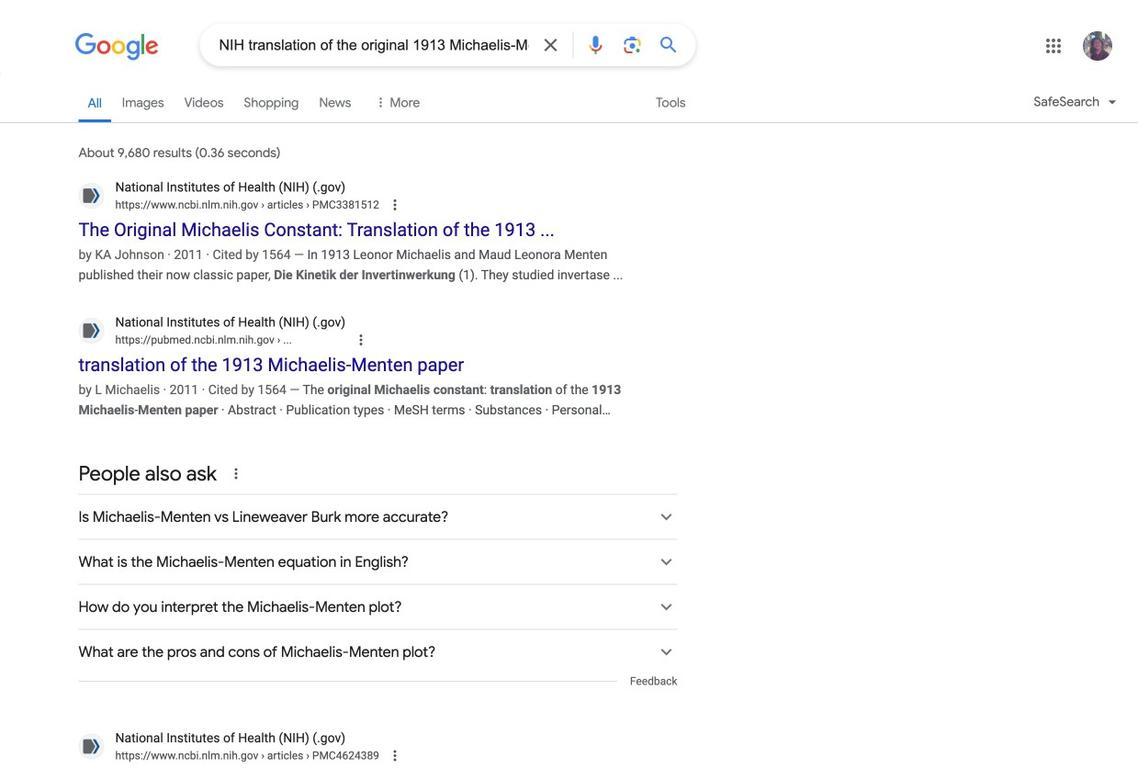 Task type: vqa. For each thing, say whether or not it's contained in the screenshot.
text field
yes



Task type: describe. For each thing, give the bounding box(es) containing it.
search by voice image
[[585, 34, 607, 56]]

google image
[[75, 33, 159, 61]]

Search text field
[[219, 35, 529, 58]]



Task type: locate. For each thing, give the bounding box(es) containing it.
None text field
[[115, 197, 380, 213], [259, 199, 380, 211], [275, 333, 292, 346], [259, 750, 380, 763], [115, 197, 380, 213], [259, 199, 380, 211], [275, 333, 292, 346], [259, 750, 380, 763]]

None search field
[[0, 23, 696, 66]]

navigation
[[0, 81, 1139, 133]]

search by image image
[[622, 34, 644, 56]]

None text field
[[115, 332, 292, 348], [115, 748, 380, 764], [115, 332, 292, 348], [115, 748, 380, 764]]



